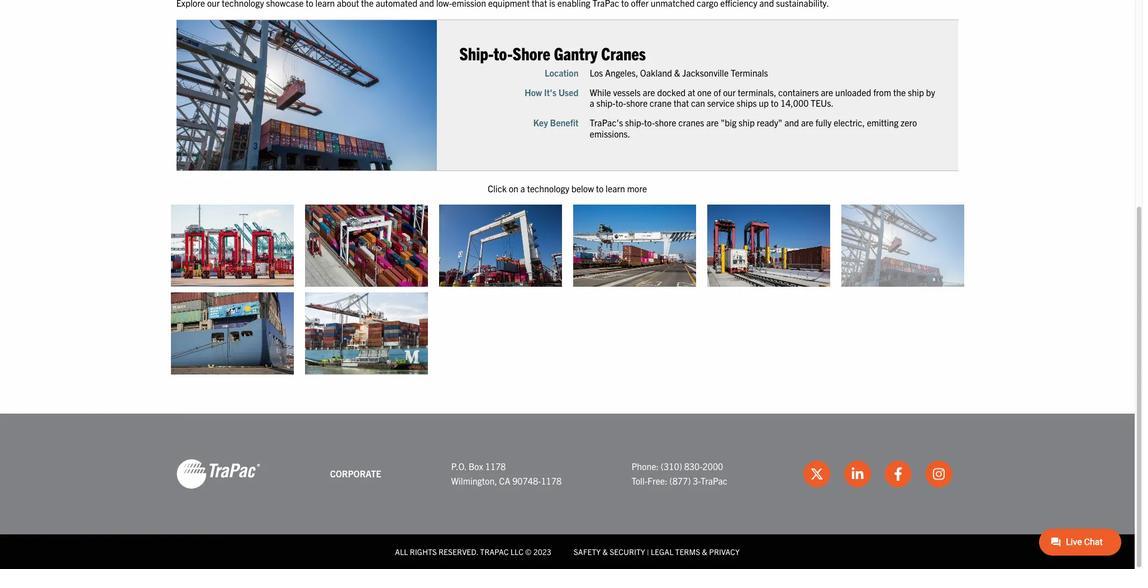 Task type: describe. For each thing, give the bounding box(es) containing it.
click
[[488, 183, 507, 194]]

ship inside while vessels are docked at one of our terminals, containers are unloaded from the ship by a ship-to-shore crane that can service ships up to 14,000 teus.
[[908, 87, 924, 98]]

14,000
[[781, 97, 809, 109]]

all rights reserved. trapac llc © 2023
[[395, 546, 552, 557]]

trapac's ship-to-shore cranes are "big ship ready" and are fully electric, emitting zero emissions.
[[590, 117, 918, 139]]

shore
[[513, 42, 551, 63]]

footer containing p.o. box 1178
[[0, 413, 1135, 569]]

docked
[[657, 87, 686, 98]]

ready"
[[757, 117, 783, 128]]

teus.
[[811, 97, 834, 109]]

wilmington,
[[451, 475, 497, 486]]

by
[[927, 87, 936, 98]]

service
[[708, 97, 735, 109]]

ship- inside trapac's ship-to-shore cranes are "big ship ready" and are fully electric, emitting zero emissions.
[[625, 117, 645, 128]]

safety
[[574, 546, 601, 557]]

key
[[534, 117, 548, 128]]

0 horizontal spatial 1178
[[485, 461, 506, 472]]

corporate image
[[176, 458, 260, 489]]

cranes
[[601, 42, 646, 63]]

p.o. box 1178 wilmington, ca 90748-1178
[[451, 461, 562, 486]]

legal terms & privacy link
[[651, 546, 740, 557]]

ship-
[[460, 42, 494, 63]]

terminals
[[731, 67, 768, 78]]

to- inside while vessels are docked at one of our terminals, containers are unloaded from the ship by a ship-to-shore crane that can service ships up to 14,000 teus.
[[616, 97, 627, 109]]

are right "and"
[[802, 117, 814, 128]]

are down oakland
[[643, 87, 655, 98]]

|
[[647, 546, 649, 557]]

trapac los angeles automated straddle carrier image
[[171, 205, 294, 287]]

below
[[572, 183, 594, 194]]

phone:
[[632, 461, 659, 472]]

ship inside trapac's ship-to-shore cranes are "big ship ready" and are fully electric, emitting zero emissions.
[[739, 117, 755, 128]]

one
[[698, 87, 712, 98]]

used
[[559, 87, 579, 98]]

trapac
[[701, 475, 728, 486]]

(310)
[[661, 461, 683, 472]]

1 horizontal spatial 1178
[[541, 475, 562, 486]]

(877)
[[670, 475, 691, 486]]

electric,
[[834, 117, 865, 128]]

of
[[714, 87, 721, 98]]

cranes
[[679, 117, 705, 128]]

0 horizontal spatial a
[[521, 183, 525, 194]]

emitting
[[867, 117, 899, 128]]

are left "big
[[707, 117, 719, 128]]

emissions.
[[590, 128, 631, 139]]

2023
[[534, 546, 552, 557]]

90748-
[[513, 475, 541, 486]]

trapac los angeles automated radiation scanning image
[[707, 205, 830, 287]]

the
[[894, 87, 906, 98]]

llc
[[511, 546, 524, 557]]

los
[[590, 67, 603, 78]]

box
[[469, 461, 483, 472]]



Task type: locate. For each thing, give the bounding box(es) containing it.
1 vertical spatial shore
[[655, 117, 677, 128]]

&
[[675, 67, 681, 78], [603, 546, 608, 557], [702, 546, 708, 557]]

& right "terms"
[[702, 546, 708, 557]]

0 vertical spatial to
[[771, 97, 779, 109]]

privacy
[[709, 546, 740, 557]]

while
[[590, 87, 611, 98]]

at
[[688, 87, 696, 98]]

1 vertical spatial 1178
[[541, 475, 562, 486]]

trapac los angeles automated stacking crane image
[[305, 205, 428, 287]]

ship- right the trapac's
[[625, 117, 645, 128]]

can
[[691, 97, 706, 109]]

a inside while vessels are docked at one of our terminals, containers are unloaded from the ship by a ship-to-shore crane that can service ships up to 14,000 teus.
[[590, 97, 595, 109]]

0 vertical spatial ship
[[908, 87, 924, 98]]

830-
[[685, 461, 703, 472]]

& up docked
[[675, 67, 681, 78]]

1 horizontal spatial ship
[[908, 87, 924, 98]]

to left learn
[[596, 183, 604, 194]]

0 horizontal spatial to
[[596, 183, 604, 194]]

0 horizontal spatial &
[[603, 546, 608, 557]]

gantry
[[554, 42, 598, 63]]

1 horizontal spatial shore
[[655, 117, 677, 128]]

ca
[[499, 475, 511, 486]]

how
[[525, 87, 542, 98]]

are left unloaded
[[821, 87, 834, 98]]

shore inside while vessels are docked at one of our terminals, containers are unloaded from the ship by a ship-to-shore crane that can service ships up to 14,000 teus.
[[627, 97, 648, 109]]

corporate
[[330, 468, 381, 479]]

1178 right ca
[[541, 475, 562, 486]]

angeles,
[[605, 67, 638, 78]]

oakland
[[641, 67, 672, 78]]

2 vertical spatial to-
[[645, 117, 655, 128]]

to
[[771, 97, 779, 109], [596, 183, 604, 194]]

shore down crane
[[655, 117, 677, 128]]

1178
[[485, 461, 506, 472], [541, 475, 562, 486]]

ship
[[908, 87, 924, 98], [739, 117, 755, 128]]

from
[[874, 87, 892, 98]]

1 vertical spatial to-
[[616, 97, 627, 109]]

1 horizontal spatial to-
[[616, 97, 627, 109]]

on
[[509, 183, 519, 194]]

1 vertical spatial ship-
[[625, 117, 645, 128]]

more
[[627, 183, 647, 194]]

key benefit
[[534, 117, 579, 128]]

ship-to-shore gantry cranes
[[460, 42, 646, 63]]

learn
[[606, 183, 625, 194]]

shore left crane
[[627, 97, 648, 109]]

a up the trapac's
[[590, 97, 595, 109]]

security
[[610, 546, 645, 557]]

location
[[545, 67, 579, 78]]

all
[[395, 546, 408, 557]]

reserved.
[[439, 546, 479, 557]]

3-
[[693, 475, 701, 486]]

2 horizontal spatial &
[[702, 546, 708, 557]]

unloaded
[[836, 87, 872, 98]]

1 horizontal spatial &
[[675, 67, 681, 78]]

zero
[[901, 117, 918, 128]]

footer
[[0, 413, 1135, 569]]

2000
[[703, 461, 723, 472]]

fully
[[816, 117, 832, 128]]

ship right "big
[[739, 117, 755, 128]]

a
[[590, 97, 595, 109], [521, 183, 525, 194]]

1 horizontal spatial ship-
[[625, 117, 645, 128]]

benefit
[[550, 117, 579, 128]]

0 vertical spatial to-
[[494, 42, 513, 63]]

how it's used
[[525, 87, 579, 98]]

technology
[[527, 183, 570, 194]]

toll-
[[632, 475, 648, 486]]

ship- up the trapac's
[[597, 97, 616, 109]]

to right up
[[771, 97, 779, 109]]

1 vertical spatial to
[[596, 183, 604, 194]]

ships
[[737, 97, 757, 109]]

trapac's
[[590, 117, 623, 128]]

safety & security link
[[574, 546, 645, 557]]

©
[[526, 546, 532, 557]]

& inside ship-to-shore gantry cranes main content
[[675, 67, 681, 78]]

a right on
[[521, 183, 525, 194]]

safety & security | legal terms & privacy
[[574, 546, 740, 557]]

0 horizontal spatial ship
[[739, 117, 755, 128]]

phone: (310) 830-2000 toll-free: (877) 3-trapac
[[632, 461, 728, 486]]

1 horizontal spatial to
[[771, 97, 779, 109]]

2 horizontal spatial to-
[[645, 117, 655, 128]]

crane
[[650, 97, 672, 109]]

0 horizontal spatial ship-
[[597, 97, 616, 109]]

to-
[[494, 42, 513, 63], [616, 97, 627, 109], [645, 117, 655, 128]]

0 horizontal spatial shore
[[627, 97, 648, 109]]

free:
[[648, 475, 668, 486]]

0 vertical spatial shore
[[627, 97, 648, 109]]

1 vertical spatial ship
[[739, 117, 755, 128]]

terms
[[676, 546, 701, 557]]

0 vertical spatial 1178
[[485, 461, 506, 472]]

up
[[759, 97, 769, 109]]

our
[[723, 87, 736, 98]]

to- inside trapac's ship-to-shore cranes are "big ship ready" and are fully electric, emitting zero emissions.
[[645, 117, 655, 128]]

it's
[[544, 87, 557, 98]]

ship- inside while vessels are docked at one of our terminals, containers are unloaded from the ship by a ship-to-shore crane that can service ships up to 14,000 teus.
[[597, 97, 616, 109]]

vessels
[[613, 87, 641, 98]]

rights
[[410, 546, 437, 557]]

& right safety in the right bottom of the page
[[603, 546, 608, 557]]

and
[[785, 117, 799, 128]]

0 vertical spatial a
[[590, 97, 595, 109]]

while vessels are docked at one of our terminals, containers are unloaded from the ship by a ship-to-shore crane that can service ships up to 14,000 teus.
[[590, 87, 936, 109]]

ship-
[[597, 97, 616, 109], [625, 117, 645, 128]]

p.o.
[[451, 461, 467, 472]]

1 vertical spatial a
[[521, 183, 525, 194]]

1178 up ca
[[485, 461, 506, 472]]

"big
[[721, 117, 737, 128]]

that
[[674, 97, 689, 109]]

1 horizontal spatial a
[[590, 97, 595, 109]]

0 vertical spatial ship-
[[597, 97, 616, 109]]

ship-to-shore gantry cranes main content
[[165, 0, 1144, 380]]

terminals,
[[738, 87, 777, 98]]

click on a technology below to learn more
[[488, 183, 647, 194]]

0 horizontal spatial to-
[[494, 42, 513, 63]]

containers
[[779, 87, 819, 98]]

to inside while vessels are docked at one of our terminals, containers are unloaded from the ship by a ship-to-shore crane that can service ships up to 14,000 teus.
[[771, 97, 779, 109]]

jacksonville
[[683, 67, 729, 78]]

los angeles, oakland & jacksonville terminals
[[590, 67, 768, 78]]

trapac
[[480, 546, 509, 557]]

shore inside trapac's ship-to-shore cranes are "big ship ready" and are fully electric, emitting zero emissions.
[[655, 117, 677, 128]]

are
[[643, 87, 655, 98], [821, 87, 834, 98], [707, 117, 719, 128], [802, 117, 814, 128]]

ship left the by
[[908, 87, 924, 98]]

legal
[[651, 546, 674, 557]]

shore
[[627, 97, 648, 109], [655, 117, 677, 128]]



Task type: vqa. For each thing, say whether or not it's contained in the screenshot.
company
no



